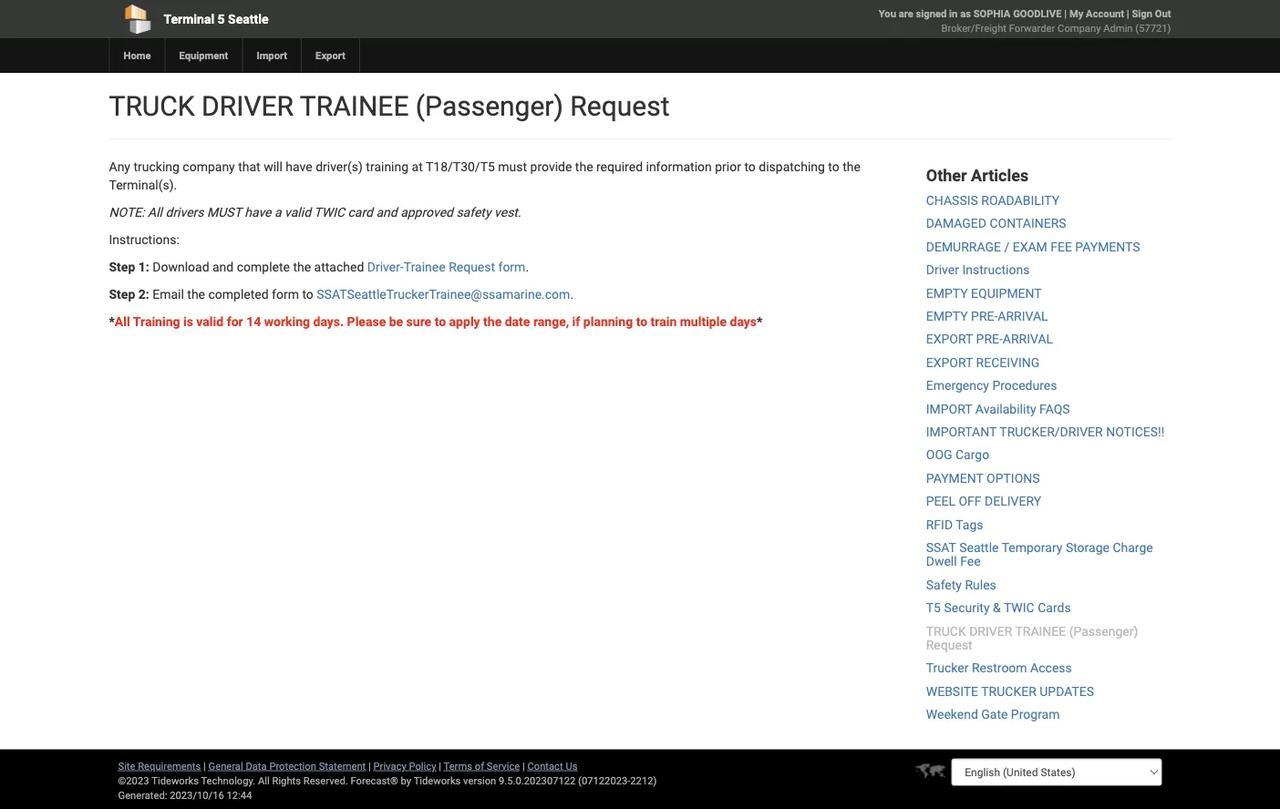 Task type: vqa. For each thing, say whether or not it's contained in the screenshot.
planning
yes



Task type: locate. For each thing, give the bounding box(es) containing it.
1 vertical spatial empty
[[926, 309, 968, 324]]

the right provide
[[575, 159, 593, 174]]

have right the will
[[286, 159, 312, 174]]

2 vertical spatial all
[[258, 775, 270, 787]]

. up if
[[570, 287, 574, 302]]

protection
[[269, 760, 316, 772]]

1 vertical spatial twic
[[1004, 601, 1035, 616]]

rights
[[272, 775, 301, 787]]

2 horizontal spatial all
[[258, 775, 270, 787]]

emergency procedures link
[[926, 378, 1057, 393]]

rfid tags link
[[926, 517, 984, 532]]

form
[[498, 259, 526, 274], [272, 287, 299, 302]]

twic right &
[[1004, 601, 1035, 616]]

1 horizontal spatial truck
[[926, 624, 966, 639]]

* right multiple
[[757, 314, 763, 329]]

to right sure
[[435, 314, 446, 329]]

step left 2:
[[109, 287, 135, 302]]

step for step 1: download and complete the attached driver-trainee request form .
[[109, 259, 135, 274]]

trucking
[[134, 159, 180, 174]]

other
[[926, 166, 967, 185]]

export up "export receiving" link
[[926, 332, 973, 347]]

0 vertical spatial pre-
[[971, 309, 998, 324]]

all for *
[[115, 314, 130, 329]]

that
[[238, 159, 261, 174]]

demurrage / exam fee payments link
[[926, 239, 1141, 255]]

export receiving link
[[926, 355, 1040, 370]]

trainee down export
[[300, 90, 409, 122]]

0 horizontal spatial all
[[115, 314, 130, 329]]

1 vertical spatial and
[[212, 259, 234, 274]]

pre- down the empty equipment link
[[971, 309, 998, 324]]

0 horizontal spatial form
[[272, 287, 299, 302]]

all left training
[[115, 314, 130, 329]]

arrival down equipment
[[998, 309, 1048, 324]]

request up trucker
[[926, 638, 973, 653]]

trainee down the cards
[[1015, 624, 1066, 639]]

have
[[286, 159, 312, 174], [245, 205, 271, 220]]

step for step 2: email the completed form to ssatseattletruckertrainee@ssamarine.com .
[[109, 287, 135, 302]]

sure
[[406, 314, 432, 329]]

5
[[218, 11, 225, 26]]

(passenger) down the cards
[[1069, 624, 1138, 639]]

form up "working"
[[272, 287, 299, 302]]

truck driver trainee (passenger) request
[[109, 90, 670, 122]]

instructions
[[962, 263, 1030, 278]]

0 vertical spatial step
[[109, 259, 135, 274]]

as
[[960, 8, 971, 20]]

0 vertical spatial have
[[286, 159, 312, 174]]

service
[[487, 760, 520, 772]]

import availability faqs link
[[926, 402, 1070, 417]]

all down data at bottom
[[258, 775, 270, 787]]

trainee
[[300, 90, 409, 122], [1015, 624, 1066, 639]]

demurrage
[[926, 239, 1001, 255]]

request up required
[[570, 90, 670, 122]]

must
[[498, 159, 527, 174]]

truck down home
[[109, 90, 195, 122]]

0 horizontal spatial and
[[212, 259, 234, 274]]

signed
[[916, 8, 947, 20]]

truck down t5
[[926, 624, 966, 639]]

have left the a
[[245, 205, 271, 220]]

privacy
[[373, 760, 406, 772]]

export up emergency
[[926, 355, 973, 370]]

1 horizontal spatial form
[[498, 259, 526, 274]]

driver down &
[[970, 624, 1013, 639]]

0 vertical spatial valid
[[285, 205, 311, 220]]

2 step from the top
[[109, 287, 135, 302]]

dispatching
[[759, 159, 825, 174]]

1 vertical spatial have
[[245, 205, 271, 220]]

0 horizontal spatial twic
[[314, 205, 345, 220]]

trainee inside other articles chassis roadability damaged containers demurrage / exam fee payments driver instructions empty equipment empty pre-arrival export pre-arrival export receiving emergency procedures import availability faqs important trucker/driver notices!! oog cargo payment options peel off delivery rfid tags ssat seattle temporary storage charge dwell fee safety rules t5 security & twic cards truck driver trainee (passenger) request trucker restroom access website trucker updates weekend gate program
[[1015, 624, 1066, 639]]

1 vertical spatial seattle
[[960, 541, 999, 556]]

1 vertical spatial arrival
[[1003, 332, 1053, 347]]

charge
[[1113, 541, 1153, 556]]

| left my
[[1064, 8, 1067, 20]]

0 horizontal spatial truck
[[109, 90, 195, 122]]

must
[[207, 205, 241, 220]]

0 vertical spatial all
[[148, 205, 162, 220]]

2 horizontal spatial request
[[926, 638, 973, 653]]

0 horizontal spatial valid
[[196, 314, 224, 329]]

| up tideworks
[[439, 760, 441, 772]]

range,
[[533, 314, 569, 329]]

ssat seattle temporary storage charge dwell fee link
[[926, 541, 1153, 570]]

gate
[[981, 708, 1008, 723]]

driver-trainee request form link
[[367, 259, 526, 274]]

all right note:
[[148, 205, 162, 220]]

receiving
[[976, 355, 1040, 370]]

trucker/driver
[[1000, 425, 1103, 440]]

ssatseattletruckertrainee@ssamarine.com link
[[317, 287, 570, 302]]

please
[[347, 314, 386, 329]]

step 2: email the completed form to ssatseattletruckertrainee@ssamarine.com .
[[109, 287, 574, 302]]

1 horizontal spatial (passenger)
[[1069, 624, 1138, 639]]

website trucker updates link
[[926, 684, 1094, 700]]

step left 1:
[[109, 259, 135, 274]]

empty down the empty equipment link
[[926, 309, 968, 324]]

training
[[366, 159, 409, 174]]

seattle right 5
[[228, 11, 269, 26]]

1 horizontal spatial .
[[570, 287, 574, 302]]

1 horizontal spatial driver
[[970, 624, 1013, 639]]

seattle down tags
[[960, 541, 999, 556]]

terminal 5 seattle link
[[109, 0, 536, 38]]

2 export from the top
[[926, 355, 973, 370]]

0 horizontal spatial *
[[109, 314, 115, 329]]

0 horizontal spatial trainee
[[300, 90, 409, 122]]

0 vertical spatial and
[[376, 205, 397, 220]]

driver instructions link
[[926, 263, 1030, 278]]

|
[[1064, 8, 1067, 20], [1127, 8, 1130, 20], [203, 760, 206, 772], [368, 760, 371, 772], [439, 760, 441, 772], [523, 760, 525, 772]]

email
[[152, 287, 184, 302]]

1 vertical spatial valid
[[196, 314, 224, 329]]

privacy policy link
[[373, 760, 436, 772]]

twic left card on the left top of page
[[314, 205, 345, 220]]

export
[[926, 332, 973, 347], [926, 355, 973, 370]]

0 vertical spatial (passenger)
[[416, 90, 563, 122]]

2 vertical spatial request
[[926, 638, 973, 653]]

0 horizontal spatial request
[[449, 259, 495, 274]]

complete
[[237, 259, 290, 274]]

1 vertical spatial truck
[[926, 624, 966, 639]]

1 horizontal spatial seattle
[[960, 541, 999, 556]]

1 vertical spatial export
[[926, 355, 973, 370]]

to right dispatching
[[828, 159, 840, 174]]

0 vertical spatial seattle
[[228, 11, 269, 26]]

policy
[[409, 760, 436, 772]]

empty down driver at the right top of the page
[[926, 286, 968, 301]]

1 vertical spatial (passenger)
[[1069, 624, 1138, 639]]

arrival up receiving on the right top
[[1003, 332, 1053, 347]]

planning
[[583, 314, 633, 329]]

1 vertical spatial request
[[449, 259, 495, 274]]

all inside site requirements | general data protection statement | privacy policy | terms of service | contact us ©2023 tideworks technology. all rights reserved. forecast® by tideworks version 9.5.0.202307122 (07122023-2212) generated: 2023/10/16 12:44
[[258, 775, 270, 787]]

driver-
[[367, 259, 404, 274]]

and right card on the left top of page
[[376, 205, 397, 220]]

0 vertical spatial export
[[926, 332, 973, 347]]

0 horizontal spatial driver
[[202, 90, 294, 122]]

cargo
[[956, 448, 990, 463]]

1 horizontal spatial and
[[376, 205, 397, 220]]

fee
[[960, 555, 981, 570]]

be
[[389, 314, 403, 329]]

account
[[1086, 8, 1124, 20]]

1 * from the left
[[109, 314, 115, 329]]

note: all drivers must have a valid twic card and approved safety vest.
[[109, 205, 521, 220]]

0 vertical spatial empty
[[926, 286, 968, 301]]

0 vertical spatial .
[[526, 259, 529, 274]]

1 horizontal spatial have
[[286, 159, 312, 174]]

1 step from the top
[[109, 259, 135, 274]]

(passenger) inside other articles chassis roadability damaged containers demurrage / exam fee payments driver instructions empty equipment empty pre-arrival export pre-arrival export receiving emergency procedures import availability faqs important trucker/driver notices!! oog cargo payment options peel off delivery rfid tags ssat seattle temporary storage charge dwell fee safety rules t5 security & twic cards truck driver trainee (passenger) request trucker restroom access website trucker updates weekend gate program
[[1069, 624, 1138, 639]]

request up ssatseattletruckertrainee@ssamarine.com link
[[449, 259, 495, 274]]

off
[[959, 494, 982, 509]]

1 horizontal spatial twic
[[1004, 601, 1035, 616]]

*
[[109, 314, 115, 329], [757, 314, 763, 329]]

empty equipment link
[[926, 286, 1042, 301]]

rules
[[965, 578, 997, 593]]

restroom
[[972, 661, 1027, 676]]

program
[[1011, 708, 1060, 723]]

1 empty from the top
[[926, 286, 968, 301]]

1 vertical spatial all
[[115, 314, 130, 329]]

driver down import link
[[202, 90, 294, 122]]

1 horizontal spatial *
[[757, 314, 763, 329]]

step
[[109, 259, 135, 274], [109, 287, 135, 302]]

data
[[246, 760, 267, 772]]

/
[[1004, 239, 1010, 255]]

1 vertical spatial .
[[570, 287, 574, 302]]

and up completed
[[212, 259, 234, 274]]

driver inside other articles chassis roadability damaged containers demurrage / exam fee payments driver instructions empty equipment empty pre-arrival export pre-arrival export receiving emergency procedures import availability faqs important trucker/driver notices!! oog cargo payment options peel off delivery rfid tags ssat seattle temporary storage charge dwell fee safety rules t5 security & twic cards truck driver trainee (passenger) request trucker restroom access website trucker updates weekend gate program
[[970, 624, 1013, 639]]

* left training
[[109, 314, 115, 329]]

12:44
[[227, 790, 252, 801]]

site requirements | general data protection statement | privacy policy | terms of service | contact us ©2023 tideworks technology. all rights reserved. forecast® by tideworks version 9.5.0.202307122 (07122023-2212) generated: 2023/10/16 12:44
[[118, 760, 657, 801]]

site
[[118, 760, 135, 772]]

contact us link
[[528, 760, 578, 772]]

for
[[227, 314, 243, 329]]

all
[[148, 205, 162, 220], [115, 314, 130, 329], [258, 775, 270, 787]]

terminal(s).
[[109, 177, 177, 192]]

faqs
[[1040, 402, 1070, 417]]

0 horizontal spatial seattle
[[228, 11, 269, 26]]

0 vertical spatial request
[[570, 90, 670, 122]]

1 vertical spatial step
[[109, 287, 135, 302]]

1 horizontal spatial trainee
[[1015, 624, 1066, 639]]

valid right is
[[196, 314, 224, 329]]

statement
[[319, 760, 366, 772]]

safety
[[456, 205, 491, 220]]

my account link
[[1070, 8, 1124, 20]]

1 horizontal spatial request
[[570, 90, 670, 122]]

1 vertical spatial trainee
[[1015, 624, 1066, 639]]

form down 'vest.'
[[498, 259, 526, 274]]

1 horizontal spatial all
[[148, 205, 162, 220]]

chassis roadability link
[[926, 193, 1060, 208]]

request inside other articles chassis roadability damaged containers demurrage / exam fee payments driver instructions empty equipment empty pre-arrival export pre-arrival export receiving emergency procedures import availability faqs important trucker/driver notices!! oog cargo payment options peel off delivery rfid tags ssat seattle temporary storage charge dwell fee safety rules t5 security & twic cards truck driver trainee (passenger) request trucker restroom access website trucker updates weekend gate program
[[926, 638, 973, 653]]

home link
[[109, 38, 165, 73]]

trucker restroom access link
[[926, 661, 1072, 676]]

. up date
[[526, 259, 529, 274]]

ssat
[[926, 541, 956, 556]]

valid right the a
[[285, 205, 311, 220]]

(passenger) up "must"
[[416, 90, 563, 122]]

pre- down empty pre-arrival "link"
[[976, 332, 1003, 347]]

forecast®
[[351, 775, 398, 787]]

download
[[152, 259, 209, 274]]

you
[[879, 8, 896, 20]]

1 vertical spatial driver
[[970, 624, 1013, 639]]



Task type: describe. For each thing, give the bounding box(es) containing it.
multiple
[[680, 314, 727, 329]]

website
[[926, 684, 979, 700]]

1:
[[138, 259, 149, 274]]

seattle inside other articles chassis roadability damaged containers demurrage / exam fee payments driver instructions empty equipment empty pre-arrival export pre-arrival export receiving emergency procedures import availability faqs important trucker/driver notices!! oog cargo payment options peel off delivery rfid tags ssat seattle temporary storage charge dwell fee safety rules t5 security & twic cards truck driver trainee (passenger) request trucker restroom access website trucker updates weekend gate program
[[960, 541, 999, 556]]

days
[[730, 314, 757, 329]]

completed
[[208, 287, 269, 302]]

0 vertical spatial arrival
[[998, 309, 1048, 324]]

goodlive
[[1013, 8, 1062, 20]]

if
[[572, 314, 580, 329]]

the left attached at the left top
[[293, 259, 311, 274]]

trainee
[[404, 259, 446, 274]]

1 vertical spatial pre-
[[976, 332, 1003, 347]]

twic inside other articles chassis roadability damaged containers demurrage / exam fee payments driver instructions empty equipment empty pre-arrival export pre-arrival export receiving emergency procedures import availability faqs important trucker/driver notices!! oog cargo payment options peel off delivery rfid tags ssat seattle temporary storage charge dwell fee safety rules t5 security & twic cards truck driver trainee (passenger) request trucker restroom access website trucker updates weekend gate program
[[1004, 601, 1035, 616]]

9.5.0.202307122
[[499, 775, 576, 787]]

| up forecast®
[[368, 760, 371, 772]]

import link
[[242, 38, 301, 73]]

the right dispatching
[[843, 159, 861, 174]]

empty pre-arrival link
[[926, 309, 1048, 324]]

terms
[[444, 760, 472, 772]]

my
[[1070, 8, 1084, 20]]

export link
[[301, 38, 359, 73]]

0 vertical spatial form
[[498, 259, 526, 274]]

tideworks
[[414, 775, 461, 787]]

version
[[463, 775, 496, 787]]

0 vertical spatial trainee
[[300, 90, 409, 122]]

instructions:
[[109, 232, 180, 247]]

truck inside other articles chassis roadability damaged containers demurrage / exam fee payments driver instructions empty equipment empty pre-arrival export pre-arrival export receiving emergency procedures import availability faqs important trucker/driver notices!! oog cargo payment options peel off delivery rfid tags ssat seattle temporary storage charge dwell fee safety rules t5 security & twic cards truck driver trainee (passenger) request trucker restroom access website trucker updates weekend gate program
[[926, 624, 966, 639]]

company
[[183, 159, 235, 174]]

ssatseattletruckertrainee@ssamarine.com
[[317, 287, 570, 302]]

terms of service link
[[444, 760, 520, 772]]

the right email
[[187, 287, 205, 302]]

to left train on the top
[[636, 314, 648, 329]]

&
[[993, 601, 1001, 616]]

payment options link
[[926, 471, 1040, 486]]

(07122023-
[[578, 775, 630, 787]]

have inside any trucking company that will have driver(s) training at t18/t30/t5 must provide the required information prior to dispatching to the terminal(s).
[[286, 159, 312, 174]]

technology.
[[201, 775, 256, 787]]

temporary
[[1002, 541, 1063, 556]]

damaged
[[926, 216, 987, 231]]

at
[[412, 159, 423, 174]]

all for note:
[[148, 205, 162, 220]]

equipment
[[971, 286, 1042, 301]]

safety
[[926, 578, 962, 593]]

0 vertical spatial driver
[[202, 90, 294, 122]]

(57721)
[[1136, 22, 1171, 34]]

chassis
[[926, 193, 978, 208]]

drivers
[[165, 205, 204, 220]]

to right prior
[[745, 159, 756, 174]]

0 vertical spatial twic
[[314, 205, 345, 220]]

fee
[[1051, 239, 1072, 255]]

the left date
[[483, 314, 502, 329]]

2 empty from the top
[[926, 309, 968, 324]]

t5
[[926, 601, 941, 616]]

seattle inside the "terminal 5 seattle" link
[[228, 11, 269, 26]]

weekend gate program link
[[926, 708, 1060, 723]]

sign
[[1132, 8, 1153, 20]]

export pre-arrival link
[[926, 332, 1053, 347]]

payments
[[1076, 239, 1141, 255]]

security
[[944, 601, 990, 616]]

access
[[1031, 661, 1072, 676]]

2 * from the left
[[757, 314, 763, 329]]

train
[[651, 314, 677, 329]]

| left general
[[203, 760, 206, 772]]

general data protection statement link
[[208, 760, 366, 772]]

you are signed in as sophia goodlive | my account | sign out broker/freight forwarder company admin (57721)
[[879, 8, 1171, 34]]

training
[[133, 314, 180, 329]]

0 horizontal spatial have
[[245, 205, 271, 220]]

1 vertical spatial form
[[272, 287, 299, 302]]

trucker
[[982, 684, 1037, 700]]

rfid
[[926, 517, 953, 532]]

1 horizontal spatial valid
[[285, 205, 311, 220]]

date
[[505, 314, 530, 329]]

0 horizontal spatial (passenger)
[[416, 90, 563, 122]]

sophia
[[974, 8, 1011, 20]]

vest.
[[494, 205, 521, 220]]

approved
[[400, 205, 453, 220]]

broker/freight
[[942, 22, 1007, 34]]

0 vertical spatial truck
[[109, 90, 195, 122]]

forwarder
[[1009, 22, 1055, 34]]

prior
[[715, 159, 741, 174]]

important trucker/driver notices!! link
[[926, 425, 1165, 440]]

0 horizontal spatial .
[[526, 259, 529, 274]]

dwell
[[926, 555, 957, 570]]

note:
[[109, 205, 145, 220]]

| left sign in the top of the page
[[1127, 8, 1130, 20]]

import
[[926, 402, 973, 417]]

are
[[899, 8, 914, 20]]

card
[[348, 205, 373, 220]]

notices!!
[[1106, 425, 1165, 440]]

oog cargo link
[[926, 448, 990, 463]]

to down step 1: download and complete the attached driver-trainee request form .
[[302, 287, 314, 302]]

peel
[[926, 494, 956, 509]]

peel off delivery link
[[926, 494, 1042, 509]]

contact
[[528, 760, 563, 772]]

emergency
[[926, 378, 989, 393]]

general
[[208, 760, 243, 772]]

days.
[[313, 314, 344, 329]]

import
[[257, 50, 287, 62]]

step 1: download and complete the attached driver-trainee request form .
[[109, 259, 529, 274]]

damaged containers link
[[926, 216, 1067, 231]]

1 export from the top
[[926, 332, 973, 347]]

delivery
[[985, 494, 1042, 509]]

| up 9.5.0.202307122
[[523, 760, 525, 772]]

generated:
[[118, 790, 167, 801]]

attached
[[314, 259, 364, 274]]

provide
[[530, 159, 572, 174]]

©2023 tideworks
[[118, 775, 199, 787]]



